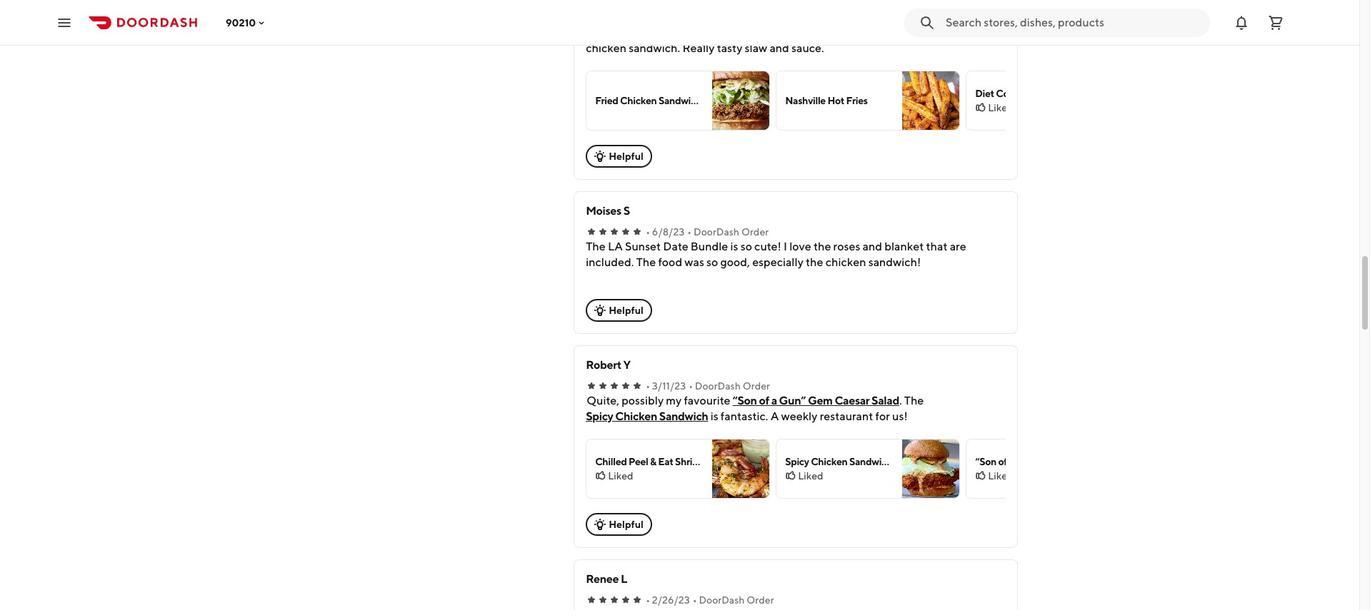 Task type: locate. For each thing, give the bounding box(es) containing it.
• left 6/8/23
[[646, 227, 650, 238]]

helpful for "son
[[609, 519, 644, 531]]

a inside "son of a gun" gem caesar salad spicy chicken sandwich
[[771, 394, 777, 408]]

salad inside "son of a gun" gem caesar salad spicy chicken sandwich
[[872, 394, 900, 408]]

helpful
[[609, 151, 644, 162], [609, 305, 644, 317], [609, 519, 644, 531]]

sandwich
[[659, 95, 702, 106], [659, 410, 708, 424], [850, 457, 893, 468]]

spicy
[[586, 410, 613, 424], [785, 457, 809, 468]]

Store search: begin typing to search for stores available on DoorDash text field
[[946, 15, 1202, 30]]

helpful for diet
[[609, 151, 644, 162]]

of
[[759, 394, 769, 408], [999, 457, 1008, 468]]

chicken right "fried"
[[620, 95, 657, 106]]

2 vertical spatial chicken
[[811, 457, 848, 468]]

2/26/23
[[652, 595, 690, 607]]

2 vertical spatial order
[[747, 595, 774, 607]]

1 vertical spatial helpful
[[609, 305, 644, 317]]

moises
[[586, 204, 622, 218]]

chicken down 3/11/23
[[615, 410, 657, 424]]

doordash for moises s
[[694, 227, 740, 238]]

0 horizontal spatial gun"
[[779, 394, 806, 408]]

1 horizontal spatial gun"
[[1016, 457, 1040, 468]]

doordash up "son of a gun" gem caesar salad spicy chicken sandwich
[[695, 381, 741, 392]]

0 vertical spatial doordash
[[694, 227, 740, 238]]

liked down "diet coke"
[[988, 102, 1014, 114]]

0 vertical spatial "son
[[733, 394, 757, 408]]

liked
[[988, 102, 1014, 114], [608, 471, 634, 482], [798, 471, 824, 482], [988, 471, 1014, 482]]

nashville hot fries
[[785, 95, 868, 106]]

chilled peel & eat shrimp image
[[713, 440, 770, 499]]

salad
[[872, 394, 900, 408], [1097, 457, 1121, 468]]

1 vertical spatial a
[[1009, 457, 1014, 468]]

sandwich inside button
[[659, 95, 702, 106]]

caesar for "son of a gun" gem caesar salad
[[1065, 457, 1095, 468]]

1 horizontal spatial caesar
[[1065, 457, 1095, 468]]

liked down spicy chicken sandwich
[[798, 471, 824, 482]]

1 vertical spatial gun"
[[1016, 457, 1040, 468]]

gem
[[808, 394, 833, 408], [1041, 457, 1063, 468]]

gem inside "son of a gun" gem caesar salad spicy chicken sandwich
[[808, 394, 833, 408]]

gun"
[[779, 394, 806, 408], [1016, 457, 1040, 468]]

0 vertical spatial gem
[[808, 394, 833, 408]]

1 vertical spatial sandwich
[[659, 410, 708, 424]]

1 vertical spatial gem
[[1041, 457, 1063, 468]]

2 vertical spatial sandwich
[[850, 457, 893, 468]]

1 vertical spatial order
[[743, 381, 770, 392]]

renee
[[586, 573, 619, 587]]

doordash
[[694, 227, 740, 238], [695, 381, 741, 392], [699, 595, 745, 607]]

1 vertical spatial doordash
[[695, 381, 741, 392]]

•
[[646, 227, 650, 238], [688, 227, 692, 238], [646, 381, 650, 392], [689, 381, 693, 392], [646, 595, 650, 607], [693, 595, 697, 607]]

sandwich left spicy chicken sandwich image
[[850, 457, 893, 468]]

sandwich down 3/11/23
[[659, 410, 708, 424]]

caesar
[[835, 394, 870, 408], [1065, 457, 1095, 468]]

notification bell image
[[1233, 14, 1250, 31]]

0 horizontal spatial gem
[[808, 394, 833, 408]]

1 horizontal spatial a
[[1009, 457, 1014, 468]]

liked down '"son of a gun" gem caesar salad'
[[988, 471, 1014, 482]]

helpful up the l
[[609, 519, 644, 531]]

"son right spicy chicken sandwich image
[[975, 457, 997, 468]]

nashville hot fries image
[[903, 71, 960, 130]]

&
[[650, 457, 657, 468]]

0 horizontal spatial caesar
[[835, 394, 870, 408]]

0 vertical spatial spicy
[[586, 410, 613, 424]]

gun" inside "son of a gun" gem caesar salad spicy chicken sandwich
[[779, 394, 806, 408]]

0 vertical spatial salad
[[872, 394, 900, 408]]

1 helpful button from the top
[[586, 145, 652, 168]]

gun" for "son of a gun" gem caesar salad spicy chicken sandwich
[[779, 394, 806, 408]]

a
[[771, 394, 777, 408], [1009, 457, 1014, 468]]

liked for of
[[988, 471, 1014, 482]]

3 helpful from the top
[[609, 519, 644, 531]]

1 vertical spatial of
[[999, 457, 1008, 468]]

spicy right chilled peel & eat shrimp image
[[785, 457, 809, 468]]

0 vertical spatial order
[[742, 227, 769, 238]]

1 vertical spatial caesar
[[1065, 457, 1095, 468]]

1 horizontal spatial of
[[999, 457, 1008, 468]]

1 horizontal spatial "son
[[975, 457, 997, 468]]

open menu image
[[56, 14, 73, 31]]

"son inside "son of a gun" gem caesar salad spicy chicken sandwich
[[733, 394, 757, 408]]

doordash right "2/26/23"
[[699, 595, 745, 607]]

order for s
[[742, 227, 769, 238]]

helpful up y
[[609, 305, 644, 317]]

chicken inside button
[[620, 95, 657, 106]]

0 horizontal spatial of
[[759, 394, 769, 408]]

spicy up chilled
[[586, 410, 613, 424]]

helpful button up 's'
[[586, 145, 652, 168]]

order for y
[[743, 381, 770, 392]]

spicy chicken sandwich image
[[903, 440, 960, 499]]

renee l
[[586, 573, 627, 587]]

sandwich inside "son of a gun" gem caesar salad spicy chicken sandwich
[[659, 410, 708, 424]]

of for "son of a gun" gem caesar salad
[[999, 457, 1008, 468]]

order
[[742, 227, 769, 238], [743, 381, 770, 392], [747, 595, 774, 607]]

0 vertical spatial sandwich
[[659, 95, 702, 106]]

2 vertical spatial helpful button
[[586, 514, 652, 537]]

1 horizontal spatial gem
[[1041, 457, 1063, 468]]

a for "son of a gun" gem caesar salad
[[1009, 457, 1014, 468]]

0 vertical spatial of
[[759, 394, 769, 408]]

of inside "son of a gun" gem caesar salad spicy chicken sandwich
[[759, 394, 769, 408]]

1 vertical spatial salad
[[1097, 457, 1121, 468]]

helpful button up y
[[586, 299, 652, 322]]

chicken down "son of a gun" gem caesar salad button
[[811, 457, 848, 468]]

1 helpful from the top
[[609, 151, 644, 162]]

1 vertical spatial helpful button
[[586, 299, 652, 322]]

"son down • 3/11/23 • doordash order
[[733, 394, 757, 408]]

0 horizontal spatial salad
[[872, 394, 900, 408]]

chicken
[[620, 95, 657, 106], [615, 410, 657, 424], [811, 457, 848, 468]]

chicken for spicy
[[811, 457, 848, 468]]

nashville hot fries button
[[776, 71, 960, 131]]

liked for coke
[[988, 102, 1014, 114]]

1 vertical spatial "son
[[975, 457, 997, 468]]

gem for "son of a gun" gem caesar salad
[[1041, 457, 1063, 468]]

1 horizontal spatial spicy
[[785, 457, 809, 468]]

moises s
[[586, 204, 630, 218]]

helpful up 's'
[[609, 151, 644, 162]]

0 vertical spatial gun"
[[779, 394, 806, 408]]

"son
[[733, 394, 757, 408], [975, 457, 997, 468]]

0 vertical spatial caesar
[[835, 394, 870, 408]]

2 vertical spatial doordash
[[699, 595, 745, 607]]

0 vertical spatial helpful
[[609, 151, 644, 162]]

eat
[[658, 457, 673, 468]]

y
[[623, 359, 631, 372]]

2 vertical spatial helpful
[[609, 519, 644, 531]]

coke
[[996, 88, 1020, 99]]

0 vertical spatial helpful button
[[586, 145, 652, 168]]

• left 3/11/23
[[646, 381, 650, 392]]

helpful button
[[586, 145, 652, 168], [586, 299, 652, 322], [586, 514, 652, 537]]

liked down chilled
[[608, 471, 634, 482]]

90210
[[226, 17, 256, 28]]

sandwich left fried chicken sandwich 'image'
[[659, 95, 702, 106]]

helpful button up the l
[[586, 514, 652, 537]]

caesar inside "son of a gun" gem caesar salad spicy chicken sandwich
[[835, 394, 870, 408]]

3 helpful button from the top
[[586, 514, 652, 537]]

diet coke
[[975, 88, 1020, 99]]

0 horizontal spatial a
[[771, 394, 777, 408]]

0 horizontal spatial spicy
[[586, 410, 613, 424]]

1 vertical spatial chicken
[[615, 410, 657, 424]]

0 vertical spatial chicken
[[620, 95, 657, 106]]

a for "son of a gun" gem caesar salad spicy chicken sandwich
[[771, 394, 777, 408]]

salad for "son of a gun" gem caesar salad spicy chicken sandwich
[[872, 394, 900, 408]]

0 horizontal spatial "son
[[733, 394, 757, 408]]

1 horizontal spatial salad
[[1097, 457, 1121, 468]]

spicy chicken sandwich
[[785, 457, 893, 468]]

doordash right 6/8/23
[[694, 227, 740, 238]]

0 vertical spatial a
[[771, 394, 777, 408]]



Task type: vqa. For each thing, say whether or not it's contained in the screenshot.
udon
no



Task type: describe. For each thing, give the bounding box(es) containing it.
6/8/23
[[652, 227, 685, 238]]

liked for peel
[[608, 471, 634, 482]]

s
[[624, 204, 630, 218]]

"son of a gun" gem caesar salad spicy chicken sandwich
[[586, 394, 900, 424]]

liked for chicken
[[798, 471, 824, 482]]

order for l
[[747, 595, 774, 607]]

• right "2/26/23"
[[693, 595, 697, 607]]

"son for "son of a gun" gem caesar salad spicy chicken sandwich
[[733, 394, 757, 408]]

• 2/26/23 • doordash order
[[646, 595, 774, 607]]

caesar for "son of a gun" gem caesar salad spicy chicken sandwich
[[835, 394, 870, 408]]

• 3/11/23 • doordash order
[[646, 381, 770, 392]]

nashville
[[785, 95, 826, 106]]

chicken for fried
[[620, 95, 657, 106]]

doordash for robert y
[[695, 381, 741, 392]]

90210 button
[[226, 17, 267, 28]]

• left "2/26/23"
[[646, 595, 650, 607]]

• 6/8/23 • doordash order
[[646, 227, 769, 238]]

1 vertical spatial spicy
[[785, 457, 809, 468]]

chilled
[[595, 457, 627, 468]]

chilled peel & eat shrimp
[[595, 457, 707, 468]]

"son of a gun" gem caesar salad
[[975, 457, 1121, 468]]

• right 3/11/23
[[689, 381, 693, 392]]

salad for "son of a gun" gem caesar salad
[[1097, 457, 1121, 468]]

helpful button for "son of a gun" gem caesar salad
[[586, 514, 652, 537]]

fried chicken sandwich button
[[586, 71, 770, 131]]

fried chicken sandwich
[[595, 95, 702, 106]]

hot
[[828, 95, 845, 106]]

spicy chicken sandwich button
[[586, 409, 708, 425]]

fries
[[846, 95, 868, 106]]

of for "son of a gun" gem caesar salad spicy chicken sandwich
[[759, 394, 769, 408]]

fried
[[595, 95, 619, 106]]

helpful button for diet coke
[[586, 145, 652, 168]]

peel
[[629, 457, 648, 468]]

2 helpful from the top
[[609, 305, 644, 317]]

• right 6/8/23
[[688, 227, 692, 238]]

sandwich for fried chicken sandwich
[[659, 95, 702, 106]]

2 helpful button from the top
[[586, 299, 652, 322]]

fried chicken sandwich image
[[713, 71, 770, 130]]

gun" for "son of a gun" gem caesar salad
[[1016, 457, 1040, 468]]

"son of a gun" gem caesar salad button
[[733, 394, 900, 409]]

robert
[[586, 359, 621, 372]]

shrimp
[[675, 457, 707, 468]]

0 items, open order cart image
[[1268, 14, 1285, 31]]

sandwich for spicy chicken sandwich
[[850, 457, 893, 468]]

"son for "son of a gun" gem caesar salad
[[975, 457, 997, 468]]

doordash for renee l
[[699, 595, 745, 607]]

diet
[[975, 88, 994, 99]]

l
[[621, 573, 627, 587]]

chicken inside "son of a gun" gem caesar salad spicy chicken sandwich
[[615, 410, 657, 424]]

3/11/23
[[652, 381, 686, 392]]

gem for "son of a gun" gem caesar salad spicy chicken sandwich
[[808, 394, 833, 408]]

robert y
[[586, 359, 631, 372]]

spicy inside "son of a gun" gem caesar salad spicy chicken sandwich
[[586, 410, 613, 424]]



